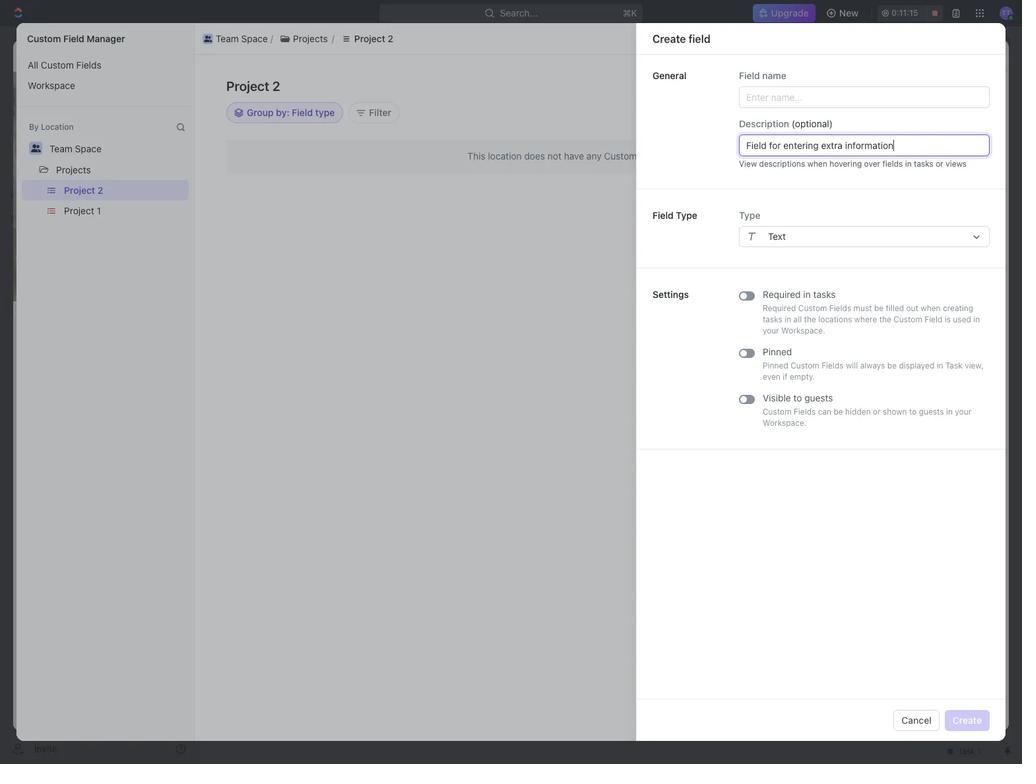 Task type: vqa. For each thing, say whether or not it's contained in the screenshot.
the top the Team Space Button
yes



Task type: describe. For each thing, give the bounding box(es) containing it.
description (optional)
[[739, 118, 833, 129]]

action items
[[187, 564, 248, 576]]

to do for 22 mins
[[842, 146, 866, 156]]

2 inside 'link'
[[398, 36, 403, 48]]

new
[[927, 81, 945, 92]]

watcher:
[[778, 168, 810, 177]]

1 changed from the top
[[735, 146, 767, 156]]

4 status from the top
[[769, 252, 792, 262]]

workspace
[[28, 80, 75, 91]]

3 21 mins from the top
[[921, 326, 950, 336]]

customize button
[[893, 118, 960, 137]]

created on nov 17
[[767, 50, 835, 60]]

1 vertical spatial project 2 button
[[58, 180, 189, 201]]

1 vertical spatial projects button
[[50, 159, 97, 180]]

tag
[[760, 347, 772, 357]]

activity inside task sidebar navigation tab list
[[976, 104, 1002, 112]]

new
[[839, 7, 859, 18]]

type inside "dropdown button"
[[739, 210, 760, 221]]

team space, , element
[[69, 49, 82, 62]]

action
[[187, 564, 218, 576]]

11
[[922, 347, 930, 357]]

sidebar navigation
[[0, 26, 197, 765]]

if
[[783, 372, 788, 382]]

your inside required in tasks required custom fields must be filled out when creating tasks in all the locations where the custom field is used in your workspace.
[[763, 326, 779, 336]]

1 from from the top
[[794, 146, 812, 156]]

created
[[735, 125, 763, 135]]

2 required from the top
[[763, 304, 796, 313]]

used
[[953, 315, 971, 325]]

in inside visible to guests custom fields can be hidden or shown to guests in your workspace.
[[946, 407, 953, 417]]

2 changed from the top
[[735, 199, 767, 209]]

0:11:15
[[892, 8, 918, 18]]

11 mins
[[922, 347, 950, 357]]

upgrade
[[771, 7, 809, 18]]

custom inside pinned pinned custom fields will always be displayed in task view, even if empty.
[[791, 361, 819, 371]]

fields inside visible to guests custom fields can be hidden or shown to guests in your workspace.
[[794, 407, 816, 417]]

dashboards link
[[5, 131, 191, 152]]

items
[[221, 564, 248, 576]]

3 from from the top
[[794, 220, 812, 230]]

custom field manager
[[27, 33, 125, 44]]

⌘k
[[623, 7, 637, 18]]

added tag power
[[732, 347, 798, 357]]

2 horizontal spatial /
[[342, 36, 345, 48]]

task inside pinned pinned custom fields will always be displayed in task view, even if empty.
[[946, 361, 963, 371]]

fields inside pinned pinned custom fields will always be displayed in task view, even if empty.
[[822, 361, 844, 371]]

5 from from the top
[[794, 273, 812, 283]]

all
[[28, 59, 38, 71]]

0 horizontal spatial project 2 link
[[201, 49, 239, 61]]

team up / project 2
[[216, 33, 239, 44]]

clickbot
[[719, 168, 750, 177]]

1 horizontal spatial project 2 link
[[348, 34, 406, 50]]

do for 22
[[855, 146, 866, 156]]

create for field
[[653, 33, 686, 45]]

1 21 from the top
[[921, 220, 930, 230]]

0 vertical spatial project 2 button
[[334, 31, 400, 47]]

where
[[854, 315, 877, 325]]

2 vertical spatial complete
[[822, 326, 862, 336]]

7 changed from the top
[[735, 326, 767, 336]]

fields right any
[[640, 150, 665, 162]]

even
[[763, 372, 781, 382]]

docs
[[32, 113, 53, 125]]

always
[[860, 361, 885, 371]]

list link
[[294, 118, 312, 137]]

share
[[848, 49, 874, 61]]

create field
[[653, 33, 710, 45]]

task sidebar navigation tab list
[[975, 80, 1004, 157]]

team space down "manager"
[[87, 49, 139, 61]]

location
[[41, 122, 74, 132]]

field type
[[653, 210, 697, 221]]

power
[[775, 347, 798, 357]]

2 21 mins from the top
[[921, 294, 950, 304]]

Search tasks... text field
[[858, 150, 990, 170]]

3 22 from the top
[[920, 168, 930, 177]]

any
[[587, 150, 602, 162]]

7 mins from the top
[[932, 347, 950, 357]]

be for guests
[[834, 407, 843, 417]]

upgrade link
[[753, 4, 815, 22]]

when inside required in tasks required custom fields must be filled out when creating tasks in all the locations where the custom field is used in your workspace.
[[921, 304, 941, 313]]

type button
[[739, 210, 990, 247]]

created
[[767, 50, 796, 60]]

team space right user group image
[[222, 36, 274, 48]]

0 vertical spatial when
[[807, 159, 827, 169]]

1 to complete from the top
[[726, 220, 876, 241]]

create inside create button
[[953, 715, 982, 726]]

custom inside visible to guests custom fields can be hidden or shown to guests in your workspace.
[[763, 407, 792, 417]]

all custom fields
[[28, 59, 101, 71]]

assignees
[[550, 154, 589, 164]]

0 horizontal spatial tasks
[[763, 315, 782, 325]]

view,
[[965, 361, 983, 371]]

7 changed status from from the top
[[732, 326, 814, 336]]

manager
[[87, 33, 125, 44]]

this
[[467, 150, 485, 162]]

over
[[864, 159, 880, 169]]

project inside button
[[64, 205, 94, 216]]

2 21 from the top
[[921, 294, 930, 304]]

0 horizontal spatial team space link
[[87, 49, 139, 61]]

views
[[946, 159, 967, 169]]

hide button
[[850, 118, 890, 137]]

1 horizontal spatial /
[[280, 36, 282, 48]]

must
[[854, 304, 872, 313]]

home
[[32, 69, 57, 80]]

pinned pinned custom fields will always be displayed in task view, even if empty.
[[763, 346, 983, 382]]

3 21 from the top
[[921, 326, 930, 336]]

field for add existing field
[[856, 81, 875, 92]]

0 vertical spatial tasks
[[914, 159, 934, 169]]

0 horizontal spatial guests
[[805, 393, 833, 404]]

favorites
[[11, 191, 45, 201]]

2 status from the top
[[769, 199, 792, 209]]

/ project 2
[[193, 49, 239, 61]]

5 changed status from from the top
[[732, 273, 814, 283]]

list
[[296, 122, 312, 133]]

7 status from the top
[[769, 326, 792, 336]]

search button
[[796, 118, 847, 137]]

workspace. inside visible to guests custom fields can be hidden or shown to guests in your workspace.
[[763, 418, 807, 428]]

22 mins for changed status from
[[920, 146, 950, 156]]

projects for projects link
[[301, 36, 336, 48]]

by location
[[29, 122, 74, 132]]

description
[[739, 118, 789, 129]]

1 vertical spatial complete
[[729, 305, 765, 315]]

can
[[818, 407, 831, 417]]

filled
[[886, 304, 904, 313]]

1 progress from the top
[[833, 220, 866, 230]]

descriptions
[[759, 159, 805, 169]]

activity inside task sidebar content section
[[708, 85, 754, 100]]

5 status from the top
[[769, 273, 792, 283]]

empty.
[[790, 372, 815, 382]]

on
[[799, 50, 808, 60]]

17
[[827, 50, 835, 60]]

or for guests
[[873, 407, 881, 417]]

1 horizontal spatial team space link
[[205, 34, 277, 50]]

inbox link
[[5, 86, 191, 108]]

is
[[945, 315, 951, 325]]

board
[[246, 122, 272, 133]]

3 changed status from from the top
[[732, 220, 814, 230]]

6 from from the top
[[794, 294, 812, 304]]

have
[[564, 150, 584, 162]]

this location does not have any custom fields
[[467, 150, 665, 162]]

shown
[[883, 407, 907, 417]]

add for add task
[[927, 84, 944, 96]]

0:11:15 button
[[878, 5, 943, 21]]

list containing all custom fields
[[16, 55, 194, 96]]

existing
[[820, 81, 854, 92]]

add task button
[[919, 80, 975, 101]]

workspace button
[[22, 75, 189, 96]]

location
[[488, 150, 522, 162]]

customize
[[910, 122, 956, 133]]

search...
[[500, 7, 538, 18]]

hide
[[866, 122, 886, 133]]

task
[[781, 125, 797, 135]]

nov
[[810, 50, 825, 60]]

assignees button
[[533, 152, 595, 168]]

calendar
[[337, 122, 376, 133]]

projects for the top projects button
[[293, 33, 328, 44]]

3 status from the top
[[769, 220, 792, 230]]

22 mins for created this task
[[920, 125, 950, 135]]

22 for created this task
[[920, 125, 930, 135]]

create new field
[[896, 81, 967, 92]]

4 mins from the top
[[932, 220, 950, 230]]



Task type: locate. For each thing, give the bounding box(es) containing it.
action items button
[[181, 558, 253, 582]]

2 vertical spatial 22 mins
[[920, 168, 950, 177]]

team right user group image
[[222, 36, 245, 48]]

user group image for tree in the sidebar navigation
[[14, 259, 23, 267]]

2 horizontal spatial be
[[887, 361, 897, 371]]

0 horizontal spatial the
[[804, 315, 816, 325]]

custom
[[27, 33, 61, 44], [41, 59, 74, 71], [604, 150, 637, 162], [798, 304, 827, 313], [894, 315, 922, 325], [791, 361, 819, 371], [763, 407, 792, 417]]

0 horizontal spatial or
[[873, 407, 881, 417]]

1 vertical spatial 21 mins
[[921, 294, 950, 304]]

send button
[[917, 697, 955, 718]]

0 vertical spatial complete
[[729, 231, 765, 241]]

3 mins from the top
[[932, 168, 950, 177]]

add task
[[927, 84, 967, 96]]

locations
[[818, 315, 852, 325]]

0 vertical spatial 21
[[921, 220, 930, 230]]

1 vertical spatial 21
[[921, 294, 930, 304]]

calendar link
[[334, 118, 376, 137]]

1 22 from the top
[[920, 125, 930, 135]]

0 vertical spatial pinned
[[763, 346, 792, 358]]

project
[[354, 33, 385, 44], [364, 36, 395, 48], [201, 49, 231, 61], [226, 79, 269, 94], [229, 79, 288, 100], [64, 185, 95, 196], [64, 205, 94, 216]]

0 horizontal spatial do
[[855, 146, 866, 156]]

add existing field button
[[792, 76, 883, 97]]

team space button
[[200, 31, 270, 47], [44, 138, 107, 159]]

1 horizontal spatial when
[[921, 304, 941, 313]]

22 mins
[[920, 125, 950, 135], [920, 146, 950, 156], [920, 168, 950, 177]]

1 horizontal spatial team space button
[[200, 31, 270, 47]]

22 mins right fields
[[920, 168, 950, 177]]

hidden
[[845, 407, 871, 417]]

be inside visible to guests custom fields can be hidden or shown to guests in your workspace.
[[834, 407, 843, 417]]

user group image up / project 2
[[204, 35, 212, 42]]

4 changed status from from the top
[[732, 252, 814, 262]]

team space button up / project 2
[[200, 31, 270, 47]]

does
[[524, 150, 545, 162]]

will
[[846, 361, 858, 371]]

22 up "search tasks..." text field
[[920, 125, 930, 135]]

22 mins up "search tasks..." text field
[[920, 125, 950, 135]]

the
[[804, 315, 816, 325], [879, 315, 891, 325]]

0 vertical spatial create
[[653, 33, 686, 45]]

in
[[905, 159, 912, 169], [824, 220, 831, 230], [803, 289, 811, 300], [824, 294, 831, 304], [785, 315, 791, 325], [973, 315, 980, 325], [937, 361, 943, 371], [946, 407, 953, 417]]

1 pinned from the top
[[763, 346, 792, 358]]

6 mins from the top
[[932, 326, 950, 336]]

0 horizontal spatial field
[[689, 33, 710, 45]]

1 status from the top
[[769, 146, 792, 156]]

mins up the is
[[932, 294, 950, 304]]

do
[[855, 146, 866, 156], [893, 326, 904, 336]]

1 vertical spatial to do
[[880, 326, 904, 336]]

2 vertical spatial be
[[834, 407, 843, 417]]

0 horizontal spatial /
[[193, 49, 195, 61]]

2 horizontal spatial create
[[953, 715, 982, 726]]

0 horizontal spatial be
[[834, 407, 843, 417]]

tasks
[[914, 159, 934, 169], [813, 289, 836, 300], [763, 315, 782, 325]]

to do for 21 mins
[[880, 326, 904, 336]]

0 horizontal spatial when
[[807, 159, 827, 169]]

Enter name... text field
[[739, 86, 990, 108]]

board link
[[243, 118, 272, 137]]

2 horizontal spatial field
[[948, 81, 967, 92]]

progress down eloisefrancis23@gmail.
[[833, 220, 866, 230]]

0 vertical spatial user group image
[[204, 35, 212, 42]]

do down filled
[[893, 326, 904, 336]]

2 vertical spatial 21 mins
[[921, 326, 950, 336]]

field name
[[739, 70, 786, 81]]

complete up the added tag power
[[729, 305, 765, 315]]

6 status from the top
[[769, 294, 792, 304]]

21 mins up the is
[[921, 294, 950, 304]]

search
[[813, 122, 843, 133]]

mins down views
[[932, 220, 950, 230]]

send
[[925, 701, 947, 713]]

1 vertical spatial your
[[955, 407, 971, 417]]

complete
[[729, 231, 765, 241], [729, 305, 765, 315], [822, 326, 862, 336]]

1 vertical spatial workspace.
[[763, 418, 807, 428]]

3 22 mins from the top
[[920, 168, 950, 177]]

create left new
[[896, 81, 925, 92]]

complete down locations
[[822, 326, 862, 336]]

field inside required in tasks required custom fields must be filled out when creating tasks in all the locations where the custom field is used in your workspace.
[[925, 315, 943, 325]]

1 horizontal spatial field
[[856, 81, 875, 92]]

team down location
[[49, 143, 72, 154]]

changed
[[735, 146, 767, 156], [735, 199, 767, 209], [735, 220, 767, 230], [735, 252, 767, 262], [735, 273, 767, 283], [735, 294, 767, 304], [735, 326, 767, 336]]

2 vertical spatial 22
[[920, 168, 930, 177]]

0 horizontal spatial team space button
[[44, 138, 107, 159]]

create inside create new field "button"
[[896, 81, 925, 92]]

mins down 'customize'
[[932, 168, 950, 177]]

create right cancel
[[953, 715, 982, 726]]

1 horizontal spatial create
[[896, 81, 925, 92]]

docs link
[[5, 109, 191, 130]]

0 horizontal spatial type
[[676, 210, 697, 221]]

or for when
[[936, 159, 944, 169]]

com
[[719, 168, 902, 188]]

cancel
[[902, 715, 932, 726]]

0 vertical spatial your
[[763, 326, 779, 336]]

22 down the customize button
[[920, 146, 930, 156]]

tasks left all
[[763, 315, 782, 325]]

be left filled
[[874, 304, 884, 313]]

mins up views
[[932, 146, 950, 156]]

(optional)
[[792, 118, 833, 129]]

1 horizontal spatial the
[[879, 315, 891, 325]]

by
[[29, 122, 39, 132]]

added right 'clickbot'
[[752, 168, 775, 177]]

0 vertical spatial list
[[200, 31, 979, 47]]

1 vertical spatial guests
[[919, 407, 944, 417]]

2 progress from the top
[[833, 294, 866, 304]]

all custom fields button
[[22, 55, 189, 75]]

be
[[874, 304, 884, 313], [887, 361, 897, 371], [834, 407, 843, 417]]

team space up / project 2
[[216, 33, 268, 44]]

in progress up locations
[[822, 294, 868, 304]]

fields left will
[[822, 361, 844, 371]]

required
[[763, 289, 801, 300], [763, 304, 796, 313]]

tasks right fields
[[914, 159, 934, 169]]

1 vertical spatial task
[[946, 361, 963, 371]]

0 vertical spatial to do
[[842, 146, 866, 156]]

workspace. down visible
[[763, 418, 807, 428]]

task right new
[[947, 84, 967, 96]]

added watcher:
[[750, 168, 812, 177]]

project 2 button
[[334, 31, 400, 47], [58, 180, 189, 201]]

list containing project 2
[[16, 180, 194, 221]]

21 down "search tasks..." text field
[[921, 220, 930, 230]]

1 vertical spatial list
[[16, 55, 194, 96]]

your up tag
[[763, 326, 779, 336]]

or left views
[[936, 159, 944, 169]]

1 vertical spatial added
[[735, 347, 758, 357]]

team
[[216, 33, 239, 44], [222, 36, 245, 48], [87, 49, 110, 61], [49, 143, 72, 154]]

1 vertical spatial when
[[921, 304, 941, 313]]

eloisefrancis23@gmail. com
[[719, 168, 902, 188]]

mins right 11
[[932, 347, 950, 357]]

project 2 link down user group image
[[201, 49, 239, 61]]

mins up "search tasks..." text field
[[932, 125, 950, 135]]

0 horizontal spatial user group image
[[14, 259, 23, 267]]

field inside "button"
[[948, 81, 967, 92]]

1 vertical spatial required
[[763, 304, 796, 313]]

workspace.
[[781, 326, 825, 336], [763, 418, 807, 428]]

added left tag
[[735, 347, 758, 357]]

view
[[739, 159, 757, 169]]

add for add existing field
[[800, 81, 817, 92]]

6 changed from the top
[[735, 294, 767, 304]]

workspace. down all
[[781, 326, 825, 336]]

1 mins from the top
[[932, 125, 950, 135]]

status
[[769, 146, 792, 156], [769, 199, 792, 209], [769, 220, 792, 230], [769, 252, 792, 262], [769, 273, 792, 283], [769, 294, 792, 304], [769, 326, 792, 336]]

0 horizontal spatial add
[[800, 81, 817, 92]]

visible to guests custom fields can be hidden or shown to guests in your workspace.
[[763, 393, 971, 428]]

21
[[921, 220, 930, 230], [921, 294, 930, 304], [921, 326, 930, 336]]

your down view,
[[955, 407, 971, 417]]

add existing field
[[800, 81, 875, 92]]

1 vertical spatial create
[[896, 81, 925, 92]]

1 horizontal spatial to do
[[880, 326, 904, 336]]

1 horizontal spatial guests
[[919, 407, 944, 417]]

projects link
[[285, 34, 340, 50]]

be inside required in tasks required custom fields must be filled out when creating tasks in all the locations where the custom field is used in your workspace.
[[874, 304, 884, 313]]

0 vertical spatial in progress
[[822, 220, 868, 230]]

to do down filled
[[880, 326, 904, 336]]

team space button down location
[[44, 138, 107, 159]]

1 in progress from the top
[[822, 220, 868, 230]]

2 changed status from from the top
[[732, 199, 814, 209]]

4 from from the top
[[794, 252, 812, 262]]

21 mins down the is
[[921, 326, 950, 336]]

user group image for the rightmost team space button
[[204, 35, 212, 42]]

workspace. inside required in tasks required custom fields must be filled out when creating tasks in all the locations where the custom field is used in your workspace.
[[781, 326, 825, 336]]

field
[[689, 33, 710, 45], [856, 81, 875, 92], [948, 81, 967, 92]]

create for new
[[896, 81, 925, 92]]

1 horizontal spatial user group image
[[204, 35, 212, 42]]

0 vertical spatial required
[[763, 289, 801, 300]]

user group image inside team space button
[[204, 35, 212, 42]]

None text field
[[739, 135, 990, 156]]

1 horizontal spatial project 2 button
[[334, 31, 400, 47]]

Edit task name text field
[[65, 367, 633, 392]]

1 horizontal spatial your
[[955, 407, 971, 417]]

1 vertical spatial in progress
[[822, 294, 868, 304]]

guests
[[805, 393, 833, 404], [919, 407, 944, 417]]

1 horizontal spatial tasks
[[813, 289, 836, 300]]

user group image inside tree
[[14, 259, 23, 267]]

1 vertical spatial pinned
[[763, 361, 788, 371]]

1 vertical spatial 22 mins
[[920, 146, 950, 156]]

cancel button
[[894, 710, 940, 731]]

task left view,
[[946, 361, 963, 371]]

when right out
[[921, 304, 941, 313]]

to complete up power
[[726, 294, 876, 315]]

not
[[548, 150, 561, 162]]

view descriptions when hovering over fields in tasks or views
[[739, 159, 967, 169]]

when left hovering
[[807, 159, 827, 169]]

1 vertical spatial do
[[893, 326, 904, 336]]

to complete down eloisefrancis23@gmail. com
[[726, 220, 876, 241]]

1 horizontal spatial add
[[927, 84, 944, 96]]

2 22 from the top
[[920, 146, 930, 156]]

2 pinned from the top
[[763, 361, 788, 371]]

displayed
[[899, 361, 935, 371]]

22 left views
[[920, 168, 930, 177]]

be right 'always'
[[887, 361, 897, 371]]

2 vertical spatial list
[[16, 180, 194, 221]]

guests up the "can"
[[805, 393, 833, 404]]

22 for changed status from
[[920, 146, 930, 156]]

general
[[653, 70, 687, 81]]

0 vertical spatial progress
[[833, 220, 866, 230]]

or inside visible to guests custom fields can be hidden or shown to guests in your workspace.
[[873, 407, 881, 417]]

in progress
[[822, 220, 868, 230], [822, 294, 868, 304]]

field inside button
[[856, 81, 875, 92]]

added for watcher:
[[752, 168, 775, 177]]

0 vertical spatial activity
[[708, 85, 754, 100]]

0 vertical spatial 22
[[920, 125, 930, 135]]

team space down location
[[49, 143, 102, 154]]

21 right out
[[921, 294, 930, 304]]

1 vertical spatial user group image
[[14, 259, 23, 267]]

0 horizontal spatial your
[[763, 326, 779, 336]]

user group image
[[204, 35, 212, 42], [14, 259, 23, 267]]

added
[[752, 168, 775, 177], [735, 347, 758, 357]]

task inside button
[[947, 84, 967, 96]]

the right all
[[804, 315, 816, 325]]

1 vertical spatial be
[[887, 361, 897, 371]]

22 mins down 'customize'
[[920, 146, 950, 156]]

1 horizontal spatial activity
[[976, 104, 1002, 112]]

fields inside required in tasks required custom fields must be filled out when creating tasks in all the locations where the custom field is used in your workspace.
[[829, 304, 851, 313]]

this
[[765, 125, 779, 135]]

be right the "can"
[[834, 407, 843, 417]]

dashboards
[[32, 136, 83, 147]]

fields up locations
[[829, 304, 851, 313]]

be inside pinned pinned custom fields will always be displayed in task view, even if empty.
[[887, 361, 897, 371]]

complete down 'clickbot'
[[729, 231, 765, 241]]

7 from from the top
[[794, 326, 812, 336]]

field for create new field
[[948, 81, 967, 92]]

1 horizontal spatial do
[[893, 326, 904, 336]]

0 vertical spatial 22 mins
[[920, 125, 950, 135]]

spaces
[[11, 214, 39, 224]]

list
[[200, 31, 979, 47], [16, 55, 194, 96], [16, 180, 194, 221]]

1 vertical spatial to complete
[[726, 294, 876, 315]]

0 vertical spatial be
[[874, 304, 884, 313]]

1 changed status from from the top
[[732, 146, 814, 156]]

1 vertical spatial progress
[[833, 294, 866, 304]]

0 vertical spatial 21 mins
[[921, 220, 950, 230]]

project 1 button
[[58, 201, 189, 221]]

tree inside sidebar navigation
[[5, 230, 191, 408]]

user group image down spaces
[[14, 259, 23, 267]]

create new field button
[[888, 76, 975, 97]]

in inside pinned pinned custom fields will always be displayed in task view, even if empty.
[[937, 361, 943, 371]]

inbox
[[32, 91, 55, 102]]

guests right shown
[[919, 407, 944, 417]]

team space link
[[205, 34, 277, 50], [87, 49, 139, 61]]

to do up view descriptions when hovering over fields in tasks or views
[[842, 146, 866, 156]]

2 from from the top
[[794, 199, 812, 209]]

2 the from the left
[[879, 315, 891, 325]]

tasks up locations
[[813, 289, 836, 300]]

6 changed status from from the top
[[732, 294, 814, 304]]

name
[[762, 70, 786, 81]]

0 vertical spatial added
[[752, 168, 775, 177]]

5 changed from the top
[[735, 273, 767, 283]]

5 mins from the top
[[932, 294, 950, 304]]

0 horizontal spatial create
[[653, 33, 686, 45]]

project 2 link right projects link
[[348, 34, 406, 50]]

21 mins down views
[[921, 220, 950, 230]]

custom inside button
[[41, 59, 74, 71]]

1 required from the top
[[763, 289, 801, 300]]

the down filled
[[879, 315, 891, 325]]

1 22 mins from the top
[[920, 125, 950, 135]]

fields left the "can"
[[794, 407, 816, 417]]

projects button
[[273, 31, 334, 47], [50, 159, 97, 180]]

Type text field
[[768, 227, 966, 247]]

1 type from the left
[[676, 210, 697, 221]]

21 mins
[[921, 220, 950, 230], [921, 294, 950, 304], [921, 326, 950, 336]]

added for tag
[[735, 347, 758, 357]]

project 1
[[64, 205, 101, 216]]

do for 21
[[893, 326, 904, 336]]

2 22 mins from the top
[[920, 146, 950, 156]]

2 type from the left
[[739, 210, 760, 221]]

fields up the workspace button
[[76, 59, 101, 71]]

invite
[[34, 743, 57, 755]]

fields inside button
[[76, 59, 101, 71]]

your inside visible to guests custom fields can be hidden or shown to guests in your workspace.
[[955, 407, 971, 417]]

2 horizontal spatial tasks
[[914, 159, 934, 169]]

task sidebar content section
[[692, 72, 969, 732]]

2 to complete from the top
[[726, 294, 876, 315]]

out
[[906, 304, 918, 313]]

0 horizontal spatial project 2 button
[[58, 180, 189, 201]]

settings
[[653, 289, 689, 300]]

4 changed from the top
[[735, 252, 767, 262]]

list containing team space
[[200, 31, 979, 47]]

progress
[[833, 220, 866, 230], [833, 294, 866, 304]]

1 vertical spatial team space button
[[44, 138, 107, 159]]

do up view descriptions when hovering over fields in tasks or views
[[855, 146, 866, 156]]

1 vertical spatial 22
[[920, 146, 930, 156]]

1 horizontal spatial type
[[739, 210, 760, 221]]

1 21 mins from the top
[[921, 220, 950, 230]]

0 vertical spatial workspace.
[[781, 326, 825, 336]]

mins down the is
[[932, 326, 950, 336]]

0 horizontal spatial activity
[[708, 85, 754, 100]]

0 vertical spatial projects button
[[273, 31, 334, 47]]

1 the from the left
[[804, 315, 816, 325]]

1 horizontal spatial be
[[874, 304, 884, 313]]

progress up locations
[[833, 294, 866, 304]]

0 vertical spatial or
[[936, 159, 944, 169]]

1 vertical spatial or
[[873, 407, 881, 417]]

when
[[807, 159, 827, 169], [921, 304, 941, 313]]

0 vertical spatial guests
[[805, 393, 833, 404]]

be for custom
[[887, 361, 897, 371]]

0 vertical spatial do
[[855, 146, 866, 156]]

2 mins from the top
[[932, 146, 950, 156]]

tree
[[5, 230, 191, 408]]

create up general at the top of the page
[[653, 33, 686, 45]]

2 vertical spatial create
[[953, 715, 982, 726]]

21 up 11
[[921, 326, 930, 336]]

team down "manager"
[[87, 49, 110, 61]]

0 vertical spatial team space button
[[200, 31, 270, 47]]

3 changed from the top
[[735, 220, 767, 230]]

user group image
[[210, 39, 218, 46]]

home link
[[5, 64, 191, 85]]

or left shown
[[873, 407, 881, 417]]

2 in progress from the top
[[822, 294, 868, 304]]

0 vertical spatial task
[[947, 84, 967, 96]]

in progress down eloisefrancis23@gmail.
[[822, 220, 868, 230]]



